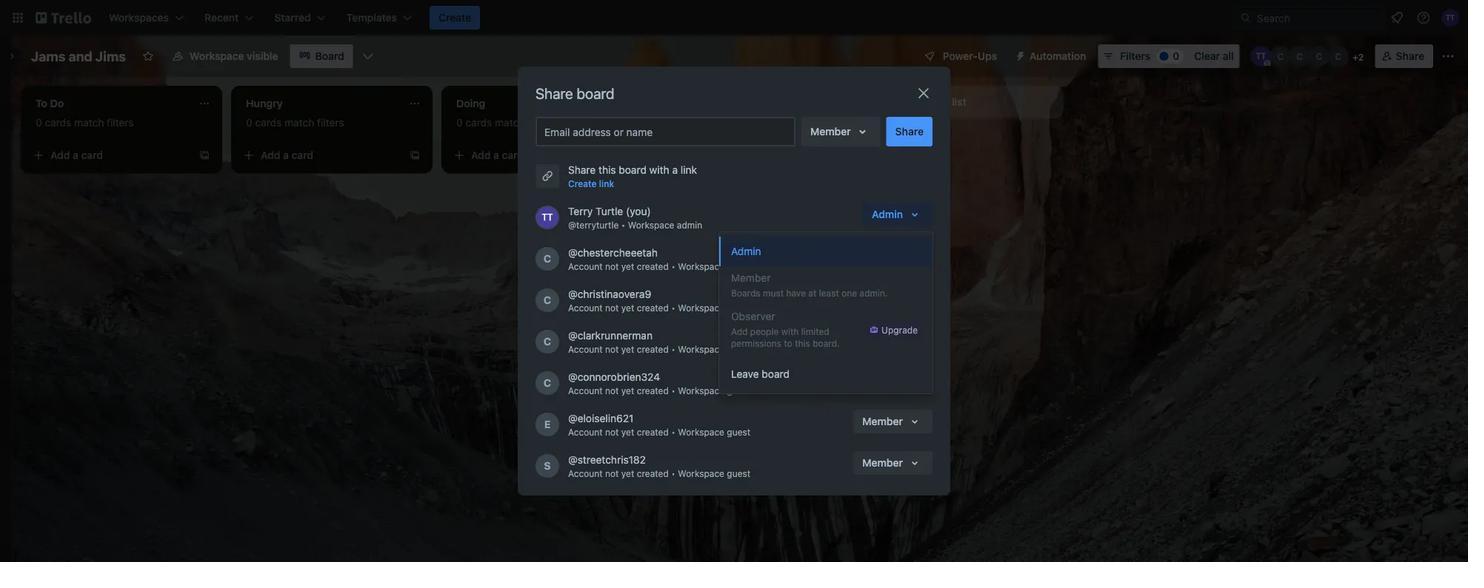 Task type: vqa. For each thing, say whether or not it's contained in the screenshot.
@streetchris182's Yet
yes



Task type: locate. For each thing, give the bounding box(es) containing it.
account inside the @eloiselin621 account not yet created • workspace guest
[[568, 427, 603, 438]]

star or unstar board image
[[142, 50, 154, 62]]

0 vertical spatial share button
[[1375, 44, 1433, 68]]

1 horizontal spatial this
[[795, 339, 810, 349]]

account for @clarkrunnerman
[[568, 344, 603, 355]]

yet down @eloiselin621
[[621, 427, 634, 438]]

0 vertical spatial member button
[[802, 117, 881, 147]]

filters
[[1120, 50, 1151, 62]]

workspace visible
[[190, 50, 278, 62]]

• for @eloiselin621
[[671, 427, 675, 438]]

yet inside @chestercheeetah account not yet created • workspace guest
[[621, 261, 634, 272]]

2 yet from the top
[[621, 303, 634, 313]]

3 created from the top
[[637, 344, 669, 355]]

yet for @chestercheeetah
[[621, 261, 634, 272]]

• up @clarkrunnerman account not yet created • workspace guest
[[671, 303, 675, 313]]

board link
[[290, 44, 353, 68]]

• up @connorobrien324 account not yet created • workspace guest on the bottom
[[671, 344, 675, 355]]

card
[[81, 149, 103, 161], [292, 149, 313, 161], [502, 149, 524, 161], [712, 149, 734, 161]]

c left + at the right of the page
[[1335, 51, 1342, 61]]

0 vertical spatial terry turtle (terryturtle) image
[[1442, 9, 1459, 27]]

workspace left observer in the bottom of the page
[[678, 303, 724, 313]]

• down turtle
[[621, 220, 625, 230]]

+ 2
[[1353, 52, 1364, 62]]

workspace inside @connorobrien324 account not yet created • workspace guest
[[678, 386, 724, 396]]

0 cards match filters
[[36, 117, 134, 129], [246, 117, 344, 129], [456, 117, 555, 129], [667, 117, 765, 129]]

least
[[819, 288, 839, 299]]

admin up 'boards'
[[731, 246, 761, 258]]

with down the email address or name text field
[[649, 164, 669, 176]]

share button
[[1375, 44, 1433, 68], [886, 117, 933, 147]]

guest inside @connorobrien324 account not yet created • workspace guest
[[727, 386, 750, 396]]

not inside @connorobrien324 account not yet created • workspace guest
[[605, 386, 619, 396]]

@chestercheeetah account not yet created • workspace guest
[[568, 247, 750, 272]]

1 horizontal spatial create from template… image
[[409, 150, 421, 161]]

1 horizontal spatial create
[[568, 179, 597, 189]]

not down @eloiselin621
[[605, 427, 619, 438]]

3 0 cards match filters from the left
[[456, 117, 555, 129]]

terry turtle (terryturtle) image right all
[[1251, 46, 1272, 67]]

1 vertical spatial link
[[599, 179, 614, 189]]

6 not from the top
[[605, 469, 619, 479]]

1 created from the top
[[637, 261, 669, 272]]

6 created from the top
[[637, 469, 669, 479]]

0 horizontal spatial board
[[577, 84, 615, 102]]

• inside @chestercheeetah account not yet created • workspace guest
[[671, 261, 675, 272]]

add a card button
[[27, 144, 193, 167], [237, 144, 403, 167], [447, 144, 613, 167], [658, 144, 824, 167]]

4 add a card from the left
[[682, 149, 734, 161]]

jams
[[31, 48, 65, 64]]

ups
[[978, 50, 997, 62]]

2 not from the top
[[605, 303, 619, 313]]

2 guest from the top
[[727, 303, 750, 313]]

not down @clarkrunnerman
[[605, 344, 619, 355]]

workspace down admin
[[678, 261, 724, 272]]

permissions
[[731, 339, 782, 349]]

2 cards from the left
[[255, 117, 282, 129]]

account down the @streetchris182 on the bottom of the page
[[568, 469, 603, 479]]

account down @eloiselin621
[[568, 427, 603, 438]]

5 guest from the top
[[727, 427, 750, 438]]

0 vertical spatial this
[[599, 164, 616, 176]]

account down @christinaovera9
[[568, 303, 603, 313]]

with for limited
[[781, 327, 799, 337]]

1 vertical spatial with
[[781, 327, 799, 337]]

• for @clarkrunnerman
[[671, 344, 675, 355]]

guest inside @chestercheeetah account not yet created • workspace guest
[[727, 261, 750, 272]]

• inside @streetchris182 account not yet created • workspace guest
[[671, 469, 675, 479]]

share button down add another list in the top of the page
[[886, 117, 933, 147]]

not for @connorobrien324
[[605, 386, 619, 396]]

2 horizontal spatial board
[[762, 369, 790, 381]]

1 vertical spatial this
[[795, 339, 810, 349]]

boards
[[731, 288, 761, 299]]

4 not from the top
[[605, 386, 619, 396]]

member
[[810, 126, 851, 138], [731, 272, 771, 284], [862, 416, 903, 428], [862, 457, 903, 470]]

1 card from the left
[[81, 149, 103, 161]]

add a card
[[50, 149, 103, 161], [261, 149, 313, 161], [471, 149, 524, 161], [682, 149, 734, 161]]

board.
[[813, 339, 840, 349]]

yet down @chestercheeetah
[[621, 261, 634, 272]]

created inside @christinaovera9 account not yet created • workspace guest
[[637, 303, 669, 313]]

3 guest from the top
[[727, 344, 750, 355]]

0 vertical spatial create
[[439, 11, 471, 24]]

5 not from the top
[[605, 427, 619, 438]]

clear all
[[1194, 50, 1234, 62]]

admin button
[[719, 237, 933, 267]]

6 account from the top
[[568, 469, 603, 479]]

3 yet from the top
[[621, 344, 634, 355]]

• inside @christinaovera9 account not yet created • workspace guest
[[671, 303, 675, 313]]

5 yet from the top
[[621, 427, 634, 438]]

created inside @connorobrien324 account not yet created • workspace guest
[[637, 386, 669, 396]]

3 add a card from the left
[[471, 149, 524, 161]]

1 horizontal spatial admin
[[872, 209, 903, 221]]

s
[[544, 460, 551, 473]]

not inside @christinaovera9 account not yet created • workspace guest
[[605, 303, 619, 313]]

add inside observer add people with limited permissions to this board.
[[731, 327, 748, 337]]

c for chestercheeetah (chestercheeetah) icon
[[1277, 51, 1284, 61]]

c
[[1277, 51, 1284, 61], [1297, 51, 1303, 61], [1316, 51, 1322, 61], [1335, 51, 1342, 61], [544, 253, 551, 265], [544, 294, 551, 307], [544, 336, 551, 348], [544, 377, 551, 390]]

2 horizontal spatial terry turtle (terryturtle) image
[[1442, 9, 1459, 27]]

1 horizontal spatial link
[[681, 164, 697, 176]]

yet down the @streetchris182 on the bottom of the page
[[621, 469, 634, 479]]

@eloiselin621
[[568, 413, 634, 425]]

jims
[[95, 48, 126, 64]]

0 vertical spatial board
[[577, 84, 615, 102]]

0 horizontal spatial admin
[[731, 246, 761, 258]]

yet for @clarkrunnerman
[[621, 344, 634, 355]]

4 yet from the top
[[621, 386, 634, 396]]

1 vertical spatial admin
[[731, 246, 761, 258]]

workspace for @connorobrien324
[[678, 386, 724, 396]]

admin inside button
[[731, 246, 761, 258]]

1 vertical spatial terry turtle (terryturtle) image
[[1251, 46, 1272, 67]]

created for @clarkrunnerman
[[637, 344, 669, 355]]

0 vertical spatial link
[[681, 164, 697, 176]]

account inside @chestercheeetah account not yet created • workspace guest
[[568, 261, 603, 272]]

5 created from the top
[[637, 427, 669, 438]]

• inside @clarkrunnerman account not yet created • workspace guest
[[671, 344, 675, 355]]

account down @clarkrunnerman
[[568, 344, 603, 355]]

0 horizontal spatial with
[[649, 164, 669, 176]]

@connorobrien324 account not yet created • workspace guest
[[568, 372, 750, 396]]

2 created from the top
[[637, 303, 669, 313]]

c left christinaovera9 (christinaovera9) image
[[1277, 51, 1284, 61]]

c up christinaovera9 (christinaovera9) icon
[[544, 253, 551, 265]]

this right to
[[795, 339, 810, 349]]

workspace for @clarkrunnerman
[[678, 344, 724, 355]]

1 filters from the left
[[107, 117, 134, 129]]

share button down 0 notifications image
[[1375, 44, 1433, 68]]

created up @christinaovera9 account not yet created • workspace guest
[[637, 261, 669, 272]]

2 vertical spatial board
[[762, 369, 790, 381]]

created up the @eloiselin621 account not yet created • workspace guest
[[637, 386, 669, 396]]

workspace inside @streetchris182 account not yet created • workspace guest
[[678, 469, 724, 479]]

workspace inside @christinaovera9 account not yet created • workspace guest
[[678, 303, 724, 313]]

share this board with a link create link
[[568, 164, 697, 189]]

card for third add a card button from the left
[[502, 149, 524, 161]]

member button for @eloiselin621
[[854, 410, 933, 434]]

1 add a card button from the left
[[27, 144, 193, 167]]

power-ups button
[[913, 44, 1006, 68]]

yet
[[621, 261, 634, 272], [621, 303, 634, 313], [621, 344, 634, 355], [621, 386, 634, 396], [621, 427, 634, 438], [621, 469, 634, 479]]

Email address or name text field
[[544, 121, 793, 142]]

@christinaovera9 account not yet created • workspace guest
[[568, 289, 750, 313]]

add
[[889, 96, 909, 108], [50, 149, 70, 161], [261, 149, 280, 161], [471, 149, 491, 161], [682, 149, 701, 161], [731, 327, 748, 337]]

1 vertical spatial share button
[[886, 117, 933, 147]]

6 guest from the top
[[727, 469, 750, 479]]

power-
[[943, 50, 978, 62]]

link down the email address or name text field
[[681, 164, 697, 176]]

created inside @chestercheeetah account not yet created • workspace guest
[[637, 261, 669, 272]]

search image
[[1240, 12, 1252, 24]]

admin inside dropdown button
[[872, 209, 903, 221]]

add for second add a card button
[[261, 149, 280, 161]]

with inside share this board with a link create link
[[649, 164, 669, 176]]

• inside @connorobrien324 account not yet created • workspace guest
[[671, 386, 675, 396]]

c for clarkrunnerman (clarkrunnerman) icon
[[544, 336, 551, 348]]

match
[[74, 117, 104, 129], [285, 117, 314, 129], [495, 117, 525, 129], [705, 117, 735, 129]]

yet inside @clarkrunnerman account not yet created • workspace guest
[[621, 344, 634, 355]]

account inside @connorobrien324 account not yet created • workspace guest
[[568, 386, 603, 396]]

2 add a card button from the left
[[237, 144, 403, 167]]

link up turtle
[[599, 179, 614, 189]]

add for third add a card button from the left
[[471, 149, 491, 161]]

1 horizontal spatial with
[[781, 327, 799, 337]]

workspace up @connorobrien324 account not yet created • workspace guest on the bottom
[[678, 344, 724, 355]]

guest for @chestercheeetah
[[727, 261, 750, 272]]

2 account from the top
[[568, 303, 603, 313]]

not down @christinaovera9
[[605, 303, 619, 313]]

add another list button
[[862, 86, 1064, 119]]

workspace inside @clarkrunnerman account not yet created • workspace guest
[[678, 344, 724, 355]]

3 create from template… image from the left
[[619, 150, 631, 161]]

have
[[786, 288, 806, 299]]

• for @christinaovera9
[[671, 303, 675, 313]]

2 card from the left
[[292, 149, 313, 161]]

0 horizontal spatial share button
[[886, 117, 933, 147]]

created up @streetchris182 account not yet created • workspace guest
[[637, 427, 669, 438]]

1 account from the top
[[568, 261, 603, 272]]

0 horizontal spatial create from template… image
[[199, 150, 210, 161]]

must
[[763, 288, 784, 299]]

@christinaovera9
[[568, 289, 651, 301]]

guest inside the @eloiselin621 account not yet created • workspace guest
[[727, 427, 750, 438]]

created for @chestercheeetah
[[637, 261, 669, 272]]

workspace for @christinaovera9
[[678, 303, 724, 313]]

1 0 cards match filters from the left
[[36, 117, 134, 129]]

1 yet from the top
[[621, 261, 634, 272]]

0
[[1173, 50, 1179, 62], [36, 117, 42, 129], [246, 117, 252, 129], [456, 117, 463, 129], [667, 117, 673, 129]]

guest inside @clarkrunnerman account not yet created • workspace guest
[[727, 344, 750, 355]]

member inside member boards must have at least one admin.
[[731, 272, 771, 284]]

• down the @eloiselin621 account not yet created • workspace guest
[[671, 469, 675, 479]]

2 horizontal spatial create from template… image
[[619, 150, 631, 161]]

1 horizontal spatial board
[[619, 164, 647, 176]]

3 not from the top
[[605, 344, 619, 355]]

yet inside @streetchris182 account not yet created • workspace guest
[[621, 469, 634, 479]]

not for @christinaovera9
[[605, 303, 619, 313]]

not down "@connorobrien324"
[[605, 386, 619, 396]]

guest
[[727, 261, 750, 272], [727, 303, 750, 313], [727, 344, 750, 355], [727, 386, 750, 396], [727, 427, 750, 438], [727, 469, 750, 479]]

• inside the terry turtle (you) @terryturtle • workspace admin
[[621, 220, 625, 230]]

one
[[842, 288, 857, 299]]

with
[[649, 164, 669, 176], [781, 327, 799, 337]]

1 vertical spatial board
[[619, 164, 647, 176]]

2 filters from the left
[[317, 117, 344, 129]]

1 horizontal spatial share button
[[1375, 44, 1433, 68]]

0 horizontal spatial this
[[599, 164, 616, 176]]

admin
[[872, 209, 903, 221], [731, 246, 761, 258]]

workspace visible button
[[163, 44, 287, 68]]

menu containing admin
[[719, 233, 933, 394]]

account for @chestercheeetah
[[568, 261, 603, 272]]

0 horizontal spatial create
[[439, 11, 471, 24]]

2
[[1358, 52, 1364, 62]]

member boards must have at least one admin.
[[731, 272, 888, 299]]

• up @streetchris182 account not yet created • workspace guest
[[671, 427, 675, 438]]

create from template… image
[[199, 150, 210, 161], [409, 150, 421, 161], [619, 150, 631, 161]]

account for @connorobrien324
[[568, 386, 603, 396]]

admin for admin dropdown button
[[872, 209, 903, 221]]

+
[[1353, 52, 1358, 62]]

c for chestercheeetah (chestercheeetah) image
[[544, 253, 551, 265]]

0 vertical spatial with
[[649, 164, 669, 176]]

created for @connorobrien324
[[637, 386, 669, 396]]

yet for @christinaovera9
[[621, 303, 634, 313]]

@eloiselin621 account not yet created • workspace guest
[[568, 413, 750, 438]]

connorobrien324 (connorobrien324) image
[[1328, 46, 1349, 67]]

5 account from the top
[[568, 427, 603, 438]]

created inside @clarkrunnerman account not yet created • workspace guest
[[637, 344, 669, 355]]

terry turtle (terryturtle) image
[[1442, 9, 1459, 27], [1251, 46, 1272, 67], [536, 206, 559, 230]]

4 add a card button from the left
[[658, 144, 824, 167]]

jams and jims
[[31, 48, 126, 64]]

observer add people with limited permissions to this board.
[[731, 311, 840, 349]]

workspace for @chestercheeetah
[[678, 261, 724, 272]]

• inside the @eloiselin621 account not yet created • workspace guest
[[671, 427, 675, 438]]

1 vertical spatial create
[[568, 179, 597, 189]]

4 card from the left
[[712, 149, 734, 161]]

@connorobrien324
[[568, 372, 660, 384]]

clear
[[1194, 50, 1220, 62]]

workspace
[[190, 50, 244, 62], [628, 220, 674, 230], [678, 261, 724, 272], [678, 303, 724, 313], [678, 344, 724, 355], [678, 386, 724, 396], [678, 427, 724, 438], [678, 469, 724, 479]]

cards
[[45, 117, 71, 129], [255, 117, 282, 129], [466, 117, 492, 129], [676, 117, 703, 129]]

workspace down (you)
[[628, 220, 674, 230]]

not inside the @eloiselin621 account not yet created • workspace guest
[[605, 427, 619, 438]]

• up the @eloiselin621 account not yet created • workspace guest
[[671, 386, 675, 396]]

add a card for third add a card button from the left
[[471, 149, 524, 161]]

account inside @clarkrunnerman account not yet created • workspace guest
[[568, 344, 603, 355]]

3 add a card button from the left
[[447, 144, 613, 167]]

1 horizontal spatial terry turtle (terryturtle) image
[[1251, 46, 1272, 67]]

yet inside @connorobrien324 account not yet created • workspace guest
[[621, 386, 634, 396]]

c right christinaovera9 (christinaovera9) image
[[1316, 51, 1322, 61]]

c right chestercheeetah (chestercheeetah) icon
[[1297, 51, 1303, 61]]

terry turtle (terryturtle) image inside primary "element"
[[1442, 9, 1459, 27]]

4 0 cards match filters from the left
[[667, 117, 765, 129]]

card for 4th add a card button from left
[[712, 149, 734, 161]]

visible
[[247, 50, 278, 62]]

created up @connorobrien324 account not yet created • workspace guest on the bottom
[[637, 344, 669, 355]]

create link button
[[568, 176, 614, 191]]

4 account from the top
[[568, 386, 603, 396]]

created inside @streetchris182 account not yet created • workspace guest
[[637, 469, 669, 479]]

4 created from the top
[[637, 386, 669, 396]]

yet down "@connorobrien324"
[[621, 386, 634, 396]]

with for a
[[649, 164, 669, 176]]

0 vertical spatial admin
[[872, 209, 903, 221]]

card for 4th add a card button from right
[[81, 149, 103, 161]]

c down chestercheeetah (chestercheeetah) image
[[544, 294, 551, 307]]

with up to
[[781, 327, 799, 337]]

2 vertical spatial terry turtle (terryturtle) image
[[536, 206, 559, 230]]

workspace inside @chestercheeetah account not yet created • workspace guest
[[678, 261, 724, 272]]

created inside the @eloiselin621 account not yet created • workspace guest
[[637, 427, 669, 438]]

create from template… image for 4th add a card button from right
[[199, 150, 210, 161]]

yet inside @christinaovera9 account not yet created • workspace guest
[[621, 303, 634, 313]]

guest for @clarkrunnerman
[[727, 344, 750, 355]]

1 vertical spatial member button
[[854, 410, 933, 434]]

not inside @clarkrunnerman account not yet created • workspace guest
[[605, 344, 619, 355]]

with inside observer add people with limited permissions to this board.
[[781, 327, 799, 337]]

account down "@connorobrien324"
[[568, 386, 603, 396]]

account for @eloiselin621
[[568, 427, 603, 438]]

1 guest from the top
[[727, 261, 750, 272]]

terry turtle (terryturtle) image right open information menu image
[[1442, 9, 1459, 27]]

Board name text field
[[24, 44, 133, 68]]

link
[[681, 164, 697, 176], [599, 179, 614, 189]]

not inside @chestercheeetah account not yet created • workspace guest
[[605, 261, 619, 272]]

workspace up the @eloiselin621 account not yet created • workspace guest
[[678, 386, 724, 396]]

• up @christinaovera9 account not yet created • workspace guest
[[671, 261, 675, 272]]

guest inside @streetchris182 account not yet created • workspace guest
[[727, 469, 750, 479]]

create from template… image for second add a card button
[[409, 150, 421, 161]]

• for @connorobrien324
[[671, 386, 675, 396]]

account inside @streetchris182 account not yet created • workspace guest
[[568, 469, 603, 479]]

clarkrunnerman (clarkrunnerman) image
[[536, 330, 559, 354]]

member button
[[802, 117, 881, 147], [854, 410, 933, 434], [854, 452, 933, 476]]

4 guest from the top
[[727, 386, 750, 396]]

guest inside @christinaovera9 account not yet created • workspace guest
[[727, 303, 750, 313]]

guest for @eloiselin621
[[727, 427, 750, 438]]

1 create from template… image from the left
[[199, 150, 210, 161]]

@terryturtle
[[568, 220, 619, 230]]

create
[[439, 11, 471, 24], [568, 179, 597, 189]]

switch to… image
[[10, 10, 25, 25]]

1 cards from the left
[[45, 117, 71, 129]]

workspace inside the @eloiselin621 account not yet created • workspace guest
[[678, 427, 724, 438]]

account
[[568, 261, 603, 272], [568, 303, 603, 313], [568, 344, 603, 355], [568, 386, 603, 396], [568, 427, 603, 438], [568, 469, 603, 479]]

streetchris182 (streetchris182) image
[[536, 455, 559, 479]]

this up turtle
[[599, 164, 616, 176]]

c down christinaovera9 (christinaovera9) icon
[[544, 336, 551, 348]]

created for @christinaovera9
[[637, 303, 669, 313]]

•
[[621, 220, 625, 230], [671, 261, 675, 272], [671, 303, 675, 313], [671, 344, 675, 355], [671, 386, 675, 396], [671, 427, 675, 438], [671, 469, 675, 479]]

board
[[577, 84, 615, 102], [619, 164, 647, 176], [762, 369, 790, 381]]

a
[[73, 149, 78, 161], [283, 149, 289, 161], [493, 149, 499, 161], [704, 149, 710, 161], [672, 164, 678, 176]]

terry turtle (terryturtle) image left terry
[[536, 206, 559, 230]]

yet down @clarkrunnerman
[[621, 344, 634, 355]]

list
[[952, 96, 966, 108]]

group containing admin
[[719, 233, 933, 360]]

2 vertical spatial member button
[[854, 452, 933, 476]]

yet down @christinaovera9
[[621, 303, 634, 313]]

workspace down the @eloiselin621 account not yet created • workspace guest
[[678, 469, 724, 479]]

account down @chestercheeetah
[[568, 261, 603, 272]]

upgrade button
[[867, 323, 921, 338]]

6 yet from the top
[[621, 469, 634, 479]]

3 card from the left
[[502, 149, 524, 161]]

1 not from the top
[[605, 261, 619, 272]]

workspace up @streetchris182 account not yet created • workspace guest
[[678, 427, 724, 438]]

1 add a card from the left
[[50, 149, 103, 161]]

not down @chestercheeetah
[[605, 261, 619, 272]]

• for @chestercheeetah
[[671, 261, 675, 272]]

created down the @streetchris182 on the bottom of the page
[[637, 469, 669, 479]]

yet inside the @eloiselin621 account not yet created • workspace guest
[[621, 427, 634, 438]]

c down clarkrunnerman (clarkrunnerman) icon
[[544, 377, 551, 390]]

created up @clarkrunnerman account not yet created • workspace guest
[[637, 303, 669, 313]]

account inside @christinaovera9 account not yet created • workspace guest
[[568, 303, 603, 313]]

2 create from template… image from the left
[[409, 150, 421, 161]]

not
[[605, 261, 619, 272], [605, 303, 619, 313], [605, 344, 619, 355], [605, 386, 619, 396], [605, 427, 619, 438], [605, 469, 619, 479]]

share
[[1396, 50, 1425, 62], [536, 84, 573, 102], [895, 126, 924, 138], [568, 164, 596, 176]]

created
[[637, 261, 669, 272], [637, 303, 669, 313], [637, 344, 669, 355], [637, 386, 669, 396], [637, 427, 669, 438], [637, 469, 669, 479]]

board inside button
[[762, 369, 790, 381]]

terry
[[568, 206, 593, 218]]

not inside @streetchris182 account not yet created • workspace guest
[[605, 469, 619, 479]]

3 account from the top
[[568, 344, 603, 355]]

to
[[784, 339, 792, 349]]

admin up admin button
[[872, 209, 903, 221]]

not down the @streetchris182 on the bottom of the page
[[605, 469, 619, 479]]

group
[[719, 233, 933, 360]]

this
[[599, 164, 616, 176], [795, 339, 810, 349]]

c button
[[1270, 46, 1291, 67], [1289, 46, 1310, 67], [1309, 46, 1329, 67], [1328, 46, 1349, 67]]

workspace left visible
[[190, 50, 244, 62]]

menu
[[719, 233, 933, 394]]

2 add a card from the left
[[261, 149, 313, 161]]



Task type: describe. For each thing, give the bounding box(es) containing it.
add a card for 4th add a card button from right
[[50, 149, 103, 161]]

admin for admin button
[[731, 246, 761, 258]]

automation button
[[1009, 44, 1095, 68]]

admin button
[[863, 203, 933, 227]]

share inside share this board with a link create link
[[568, 164, 596, 176]]

e
[[544, 419, 551, 431]]

4 match from the left
[[705, 117, 735, 129]]

this inside observer add people with limited permissions to this board.
[[795, 339, 810, 349]]

yet for @connorobrien324
[[621, 386, 634, 396]]

open information menu image
[[1416, 10, 1431, 25]]

c for clarkrunnerman (clarkrunnerman) image
[[1316, 51, 1322, 61]]

clear all button
[[1188, 44, 1240, 68]]

4 c button from the left
[[1328, 46, 1349, 67]]

not for @eloiselin621
[[605, 427, 619, 438]]

turtle
[[596, 206, 623, 218]]

c for connorobrien324 (connorobrien324) image
[[1335, 51, 1342, 61]]

2 match from the left
[[285, 117, 314, 129]]

3 filters from the left
[[528, 117, 555, 129]]

chestercheeetah (chestercheeetah) image
[[536, 247, 559, 271]]

workspace inside button
[[190, 50, 244, 62]]

0 horizontal spatial terry turtle (terryturtle) image
[[536, 206, 559, 230]]

3 cards from the left
[[466, 117, 492, 129]]

workspace inside the terry turtle (you) @terryturtle • workspace admin
[[628, 220, 674, 230]]

1 match from the left
[[74, 117, 104, 129]]

leave board
[[731, 369, 790, 381]]

people
[[750, 327, 779, 337]]

add a card for second add a card button
[[261, 149, 313, 161]]

a inside share this board with a link create link
[[672, 164, 678, 176]]

0 notifications image
[[1388, 9, 1406, 27]]

all
[[1223, 50, 1234, 62]]

add for 4th add a card button from right
[[50, 149, 70, 161]]

limited
[[801, 327, 829, 337]]

show menu image
[[1441, 49, 1456, 64]]

@streetchris182
[[568, 454, 646, 467]]

not for @chestercheeetah
[[605, 261, 619, 272]]

account for @streetchris182
[[568, 469, 603, 479]]

3 c button from the left
[[1309, 46, 1329, 67]]

@clarkrunnerman account not yet created • workspace guest
[[568, 330, 750, 355]]

add for 4th add a card button from left
[[682, 149, 701, 161]]

add another list
[[889, 96, 966, 108]]

close image
[[915, 84, 933, 102]]

clarkrunnerman (clarkrunnerman) image
[[1309, 46, 1329, 67]]

create inside button
[[439, 11, 471, 24]]

0 horizontal spatial link
[[599, 179, 614, 189]]

c for connorobrien324 (connorobrien324) icon
[[544, 377, 551, 390]]

2 0 cards match filters from the left
[[246, 117, 344, 129]]

board for leave board
[[762, 369, 790, 381]]

christinaovera9 (christinaovera9) image
[[536, 289, 559, 313]]

chestercheeetah (chestercheeetah) image
[[1270, 46, 1291, 67]]

admin.
[[860, 288, 888, 299]]

guest for @streetchris182
[[727, 469, 750, 479]]

1 c button from the left
[[1270, 46, 1291, 67]]

yet for @streetchris182
[[621, 469, 634, 479]]

board for share board
[[577, 84, 615, 102]]

4 cards from the left
[[676, 117, 703, 129]]

customize views image
[[361, 49, 375, 64]]

board inside share this board with a link create link
[[619, 164, 647, 176]]

account for @christinaovera9
[[568, 303, 603, 313]]

observer
[[731, 311, 775, 323]]

workspace for @streetchris182
[[678, 469, 724, 479]]

guest for @christinaovera9
[[727, 303, 750, 313]]

at
[[808, 288, 817, 299]]

add a card for 4th add a card button from left
[[682, 149, 734, 161]]

not for @streetchris182
[[605, 469, 619, 479]]

4 filters from the left
[[738, 117, 765, 129]]

(you)
[[626, 206, 651, 218]]

create from template… image for third add a card button from the left
[[619, 150, 631, 161]]

2 c button from the left
[[1289, 46, 1310, 67]]

member button for @streetchris182
[[854, 452, 933, 476]]

share board
[[536, 84, 615, 102]]

c for christinaovera9 (christinaovera9) image
[[1297, 51, 1303, 61]]

power-ups
[[943, 50, 997, 62]]

create button
[[430, 6, 480, 30]]

c for christinaovera9 (christinaovera9) icon
[[544, 294, 551, 307]]

card for second add a card button
[[292, 149, 313, 161]]

this inside share this board with a link create link
[[599, 164, 616, 176]]

created for @streetchris182
[[637, 469, 669, 479]]

leave board button
[[719, 360, 933, 390]]

upgrade
[[882, 325, 918, 336]]

@chestercheeetah
[[568, 247, 658, 259]]

sm image
[[1009, 44, 1030, 65]]

@clarkrunnerman
[[568, 330, 653, 342]]

automation
[[1030, 50, 1086, 62]]

Search field
[[1252, 7, 1382, 29]]

create inside share this board with a link create link
[[568, 179, 597, 189]]

christinaovera9 (christinaovera9) image
[[1289, 46, 1310, 67]]

@streetchris182 account not yet created • workspace guest
[[568, 454, 750, 479]]

add inside button
[[889, 96, 909, 108]]

eloiselin621 (eloiselin621) image
[[536, 413, 559, 437]]

3 match from the left
[[495, 117, 525, 129]]

another
[[911, 96, 949, 108]]

leave
[[731, 369, 759, 381]]

primary element
[[0, 0, 1468, 36]]

connorobrien324 (connorobrien324) image
[[536, 372, 559, 396]]

workspace for @eloiselin621
[[678, 427, 724, 438]]

terry turtle (you) @terryturtle • workspace admin
[[568, 206, 702, 230]]

yet for @eloiselin621
[[621, 427, 634, 438]]

board
[[315, 50, 344, 62]]

• for @streetchris182
[[671, 469, 675, 479]]

created for @eloiselin621
[[637, 427, 669, 438]]

not for @clarkrunnerman
[[605, 344, 619, 355]]

and
[[69, 48, 92, 64]]

guest for @connorobrien324
[[727, 386, 750, 396]]

admin
[[677, 220, 702, 230]]



